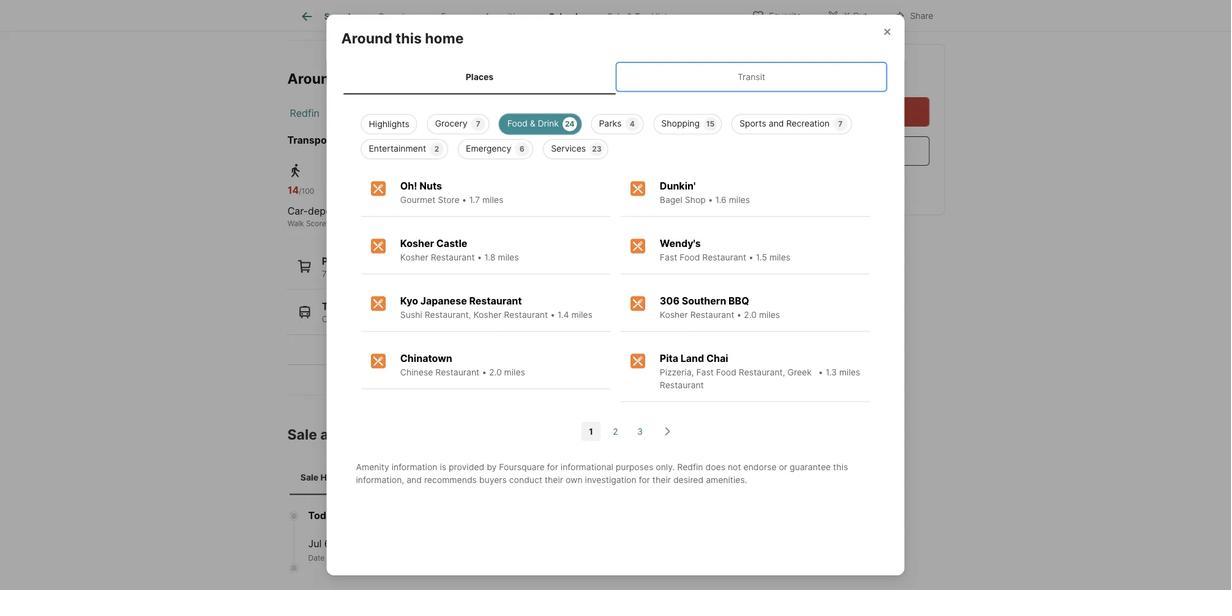 Task type: vqa. For each thing, say whether or not it's contained in the screenshot.
Price Change radio
no



Task type: describe. For each thing, give the bounding box(es) containing it.
share button
[[883, 3, 944, 28]]

dunkin'
[[660, 180, 696, 192]]

groceries,
[[329, 269, 369, 279]]

10952
[[459, 108, 488, 120]]

tax
[[350, 426, 371, 444]]

not
[[728, 463, 741, 473]]

smolley for around
[[354, 70, 409, 88]]

14 /100
[[288, 184, 314, 196]]

1.8
[[485, 253, 496, 263]]

miles inside oh! nuts gourmet store • 1.7 miles
[[483, 195, 504, 206]]

dr for around 6 smolley dr
[[412, 70, 429, 88]]

entertainment
[[369, 144, 426, 154]]

share
[[911, 11, 934, 21]]

around for around this home
[[341, 29, 392, 47]]

redfin inside amenity information is provided by foursquare for informational purposes only. redfin does not endorse or guarantee this information, and recommends buyers conduct their own investigation for their desired amenities.
[[677, 463, 703, 473]]

4 inside places 7 groceries, 24 restaurants, 4 parks
[[436, 269, 441, 279]]

walk
[[288, 220, 304, 229]]

24 for food
[[565, 120, 575, 129]]

2 button
[[606, 422, 626, 442]]

rockland
[[346, 315, 383, 325]]

request a tour button
[[768, 97, 930, 127]]

tab list for today
[[288, 461, 436, 496]]

pizzeria, fast food restaurant, greek restaurant
[[660, 368, 812, 391]]

and for tax
[[320, 426, 346, 444]]

overview tab
[[366, 2, 429, 31]]

bbq
[[729, 296, 749, 308]]

1.3
[[826, 368, 837, 378]]

places 7 groceries, 24 restaurants, 4 parks
[[322, 256, 466, 279]]

sale history tab
[[290, 463, 362, 493]]

oh! nuts gourmet store • 1.7 miles
[[400, 180, 504, 206]]

dunkin' bagel shop • 1.6 miles
[[660, 180, 750, 206]]

7 for sports and recreation
[[839, 120, 843, 129]]

desired
[[674, 476, 704, 486]]

places for places 7 groceries, 24 restaurants, 4 parks
[[322, 256, 354, 267]]

shopping
[[662, 119, 700, 129]]

pita land chai
[[660, 353, 729, 365]]

& for sale
[[627, 11, 633, 22]]

6 up new in the left of the page
[[342, 70, 351, 88]]

restaurant inside chinatown chinese restaurant • 2.0 miles
[[436, 368, 480, 378]]

restaurant, inside kyo japanese restaurant sushi restaurant, kosher restaurant • 1.4 miles
[[425, 310, 471, 321]]

• inside kosher castle kosher restaurant • 1.8 miles
[[477, 253, 482, 263]]

and inside amenity information is provided by foursquare for informational purposes only. redfin does not endorse or guarantee this information, and recommends buyers conduct their own investigation for their desired amenities.
[[407, 476, 422, 486]]

1.7
[[469, 195, 480, 206]]

contact 6 smolley dr
[[768, 66, 894, 81]]

1 horizontal spatial smolley
[[462, 426, 517, 444]]

schools tab
[[537, 2, 595, 31]]

favorite
[[769, 11, 802, 21]]

food for pizzeria,
[[716, 368, 737, 378]]

transit for transit owl, rockland coaches, shortline hudson
[[322, 301, 356, 313]]

& for food
[[530, 119, 536, 129]]

around for around 6 smolley dr
[[288, 70, 339, 88]]

buyers
[[479, 476, 507, 486]]

tab list for highlights
[[341, 59, 890, 95]]

sushi
[[400, 310, 422, 321]]

land
[[681, 353, 704, 365]]

• inside kyo japanese restaurant sushi restaurant, kosher restaurant • 1.4 miles
[[551, 310, 555, 321]]

sports and recreation
[[740, 119, 830, 129]]

around 6 smolley dr
[[288, 70, 429, 88]]

1.6
[[716, 195, 727, 206]]

14
[[288, 184, 299, 196]]

1.4
[[558, 310, 569, 321]]

chinatown
[[400, 353, 452, 365]]

own
[[566, 476, 583, 486]]

gourmet
[[400, 195, 436, 206]]

food for wendy's
[[680, 253, 700, 263]]

restaurant inside pizzeria, fast food restaurant, greek restaurant
[[660, 381, 704, 391]]

transit owl, rockland coaches, shortline hudson
[[322, 301, 499, 325]]

transit tab
[[616, 62, 888, 92]]

1 horizontal spatial for
[[547, 463, 558, 473]]

chai
[[707, 353, 729, 365]]

around this home
[[341, 29, 464, 47]]

places for places
[[466, 72, 494, 82]]

car-dependent walk score ®
[[288, 205, 358, 229]]

sale for sale history
[[301, 473, 319, 483]]

1 their from the left
[[545, 476, 563, 486]]

tax history
[[375, 473, 421, 483]]

6 up the "provided"
[[449, 426, 459, 444]]

drink
[[538, 119, 559, 129]]

miles inside kyo japanese restaurant sushi restaurant, kosher restaurant • 1.4 miles
[[572, 310, 593, 321]]

shop
[[685, 195, 706, 206]]

oh!
[[400, 180, 417, 192]]

• inside chinatown chinese restaurant • 2.0 miles
[[482, 368, 487, 378]]

restaurant up hudson on the left bottom of the page
[[469, 296, 522, 308]]

overview
[[378, 11, 416, 22]]

amenity
[[356, 463, 389, 473]]

0 horizontal spatial for
[[427, 426, 446, 444]]

bagel
[[660, 195, 683, 206]]

informational
[[561, 463, 614, 473]]

24 for places
[[372, 269, 382, 279]]

chinese
[[400, 368, 433, 378]]

emergency
[[466, 144, 511, 154]]

bikeable
[[543, 205, 582, 217]]

foursquare
[[499, 463, 545, 473]]

castle
[[437, 238, 468, 250]]

amenities
[[485, 11, 525, 22]]

york
[[363, 108, 384, 120]]

kyo japanese restaurant sushi restaurant, kosher restaurant • 1.4 miles
[[400, 296, 593, 321]]

chinatown chinese restaurant • 2.0 miles
[[400, 353, 525, 378]]

tax inside "tax history" tab
[[375, 473, 389, 483]]

transit for transit
[[738, 72, 766, 82]]

new york link
[[339, 108, 384, 120]]

conduct
[[509, 476, 543, 486]]

sale & tax history tab
[[595, 2, 693, 31]]

places tab
[[344, 62, 616, 92]]

sale and tax history for 6 smolley dr
[[288, 426, 536, 444]]

amenities.
[[706, 476, 748, 486]]

dr for contact 6 smolley dr
[[880, 66, 894, 81]]

/100
[[299, 187, 314, 196]]

fast for wendy's
[[660, 253, 678, 263]]

restaurant inside kosher castle kosher restaurant • 1.8 miles
[[431, 253, 475, 263]]

23
[[592, 145, 602, 154]]

1
[[589, 427, 593, 437]]

2.0 inside 306 southern bbq kosher restaurant • 2.0 miles
[[744, 310, 757, 321]]

a
[[856, 106, 861, 118]]

kosher inside kyo japanese restaurant sushi restaurant, kosher restaurant • 1.4 miles
[[474, 310, 502, 321]]

hudson
[[468, 315, 499, 325]]

kosher castle kosher restaurant • 1.8 miles
[[400, 238, 519, 263]]

0 horizontal spatial food
[[507, 119, 528, 129]]

list box inside around this home dialog
[[351, 109, 880, 160]]

• inside the dunkin' bagel shop • 1.6 miles
[[708, 195, 713, 206]]

transportation
[[288, 135, 359, 147]]

2 vertical spatial for
[[639, 476, 650, 486]]

coaches,
[[386, 315, 424, 325]]

parks
[[599, 119, 622, 129]]



Task type: locate. For each thing, give the bounding box(es) containing it.
1 horizontal spatial restaurant,
[[739, 368, 785, 378]]

0 vertical spatial tax
[[635, 11, 649, 22]]

restaurant inside wendy's fast food restaurant • 1.5 miles
[[703, 253, 747, 263]]

score
[[306, 220, 326, 229]]

smolley for contact
[[830, 66, 877, 81]]

list box containing grocery
[[351, 109, 880, 160]]

1 vertical spatial fast
[[697, 368, 714, 378]]

7
[[476, 120, 481, 129], [839, 120, 843, 129], [322, 269, 327, 279]]

1 horizontal spatial &
[[627, 11, 633, 22]]

1 horizontal spatial and
[[407, 476, 422, 486]]

1 horizontal spatial redfin
[[677, 463, 703, 473]]

1 vertical spatial tax
[[375, 473, 389, 483]]

2 vertical spatial tab list
[[288, 461, 436, 496]]

1 vertical spatial 2
[[613, 427, 618, 437]]

1 vertical spatial &
[[530, 119, 536, 129]]

request a tour
[[814, 106, 883, 118]]

• left 1.5
[[749, 253, 754, 263]]

1 horizontal spatial dr
[[520, 426, 536, 444]]

& inside around this home dialog
[[530, 119, 536, 129]]

x-
[[844, 11, 853, 21]]

3 button
[[630, 422, 650, 442]]

tab list
[[288, 0, 703, 31], [341, 59, 890, 95], [288, 461, 436, 496]]

restaurant down pizzeria,
[[660, 381, 704, 391]]

tab list containing search
[[288, 0, 703, 31]]

tax inside sale & tax history tab
[[635, 11, 649, 22]]

restaurants,
[[385, 269, 433, 279]]

2 left 3 button on the bottom right of the page
[[613, 427, 618, 437]]

0 horizontal spatial fast
[[660, 253, 678, 263]]

0 horizontal spatial and
[[320, 426, 346, 444]]

• left "1.8"
[[477, 253, 482, 263]]

2 horizontal spatial food
[[716, 368, 737, 378]]

0 horizontal spatial history
[[321, 473, 351, 483]]

history for sale history
[[321, 473, 351, 483]]

0 vertical spatial &
[[627, 11, 633, 22]]

24 inside food & drink 24
[[565, 120, 575, 129]]

and left tax
[[320, 426, 346, 444]]

• left 1.4
[[551, 310, 555, 321]]

1 vertical spatial and
[[320, 426, 346, 444]]

0 vertical spatial redfin
[[290, 108, 320, 120]]

sale inside sale history tab
[[301, 473, 319, 483]]

0 vertical spatial tab list
[[288, 0, 703, 31]]

0 horizontal spatial redfin
[[290, 108, 320, 120]]

6,
[[324, 539, 333, 551]]

10952 link
[[459, 108, 488, 120]]

for down 'purposes'
[[639, 476, 650, 486]]

6 right contact
[[819, 66, 827, 81]]

grocery
[[435, 119, 468, 129]]

• down bbq
[[737, 310, 742, 321]]

0 horizontal spatial 7
[[322, 269, 327, 279]]

4 inside around this home dialog
[[630, 120, 635, 129]]

2.0
[[744, 310, 757, 321], [489, 368, 502, 378]]

1 horizontal spatial 2.0
[[744, 310, 757, 321]]

0 horizontal spatial 2
[[435, 145, 439, 154]]

japanese
[[421, 296, 467, 308]]

miles inside the dunkin' bagel shop • 1.6 miles
[[729, 195, 750, 206]]

around inside dialog
[[341, 29, 392, 47]]

0 horizontal spatial places
[[322, 256, 354, 267]]

miles inside kosher castle kosher restaurant • 1.8 miles
[[498, 253, 519, 263]]

24 inside places 7 groceries, 24 restaurants, 4 parks
[[372, 269, 382, 279]]

& inside tab
[[627, 11, 633, 22]]

6
[[819, 66, 827, 81], [342, 70, 351, 88], [520, 145, 525, 154], [449, 426, 459, 444]]

®
[[326, 220, 331, 229]]

1 horizontal spatial food
[[680, 253, 700, 263]]

transit inside the transit owl, rockland coaches, shortline hudson
[[322, 301, 356, 313]]

restaurant,
[[425, 310, 471, 321], [739, 368, 785, 378]]

restaurant left 1.4
[[504, 310, 548, 321]]

their down "only."
[[653, 476, 671, 486]]

1 button
[[581, 422, 601, 442]]

request
[[814, 106, 854, 118]]

1 horizontal spatial tax
[[635, 11, 649, 22]]

7 inside places 7 groceries, 24 restaurants, 4 parks
[[322, 269, 327, 279]]

2 vertical spatial and
[[407, 476, 422, 486]]

tax history tab
[[362, 463, 434, 493]]

• down hudson on the left bottom of the page
[[482, 368, 487, 378]]

parks
[[444, 269, 466, 279]]

kosher inside 306 southern bbq kosher restaurant • 2.0 miles
[[660, 310, 688, 321]]

0 horizontal spatial around
[[288, 70, 339, 88]]

restaurant, inside pizzeria, fast food restaurant, greek restaurant
[[739, 368, 785, 378]]

6 inside 'list box'
[[520, 145, 525, 154]]

contact
[[768, 66, 816, 81]]

new
[[339, 108, 360, 120]]

2 horizontal spatial dr
[[880, 66, 894, 81]]

tab list containing places
[[341, 59, 890, 95]]

fast down the "pita land chai" on the right
[[697, 368, 714, 378]]

food down 'wendy's'
[[680, 253, 700, 263]]

car-
[[288, 205, 308, 217]]

dr up tour
[[880, 66, 894, 81]]

history inside tab
[[321, 473, 351, 483]]

information
[[392, 463, 438, 473]]

information,
[[356, 476, 404, 486]]

24 right groceries,
[[372, 269, 382, 279]]

7 for grocery
[[476, 120, 481, 129]]

4
[[630, 120, 635, 129], [436, 269, 441, 279]]

and for recreation
[[769, 119, 784, 129]]

services 23
[[551, 144, 602, 154]]

• 1.3 miles
[[819, 368, 861, 378]]

0 vertical spatial places
[[466, 72, 494, 82]]

around this home dialog
[[327, 15, 905, 576]]

wendy's fast food restaurant • 1.5 miles
[[660, 238, 791, 263]]

0 vertical spatial sale
[[607, 11, 625, 22]]

4 right the parks
[[630, 120, 635, 129]]

7 down request at the top right of the page
[[839, 120, 843, 129]]

amenity information is provided by foursquare for informational purposes only. redfin does not endorse or guarantee this information, and recommends buyers conduct their own investigation for their desired amenities.
[[356, 463, 848, 486]]

1 vertical spatial food
[[680, 253, 700, 263]]

miles inside wendy's fast food restaurant • 1.5 miles
[[770, 253, 791, 263]]

x-out
[[844, 11, 868, 21]]

1 horizontal spatial around
[[341, 29, 392, 47]]

wendy's
[[660, 238, 701, 250]]

today
[[308, 511, 338, 523]]

3
[[638, 427, 643, 437]]

0 horizontal spatial 4
[[436, 269, 441, 279]]

•
[[462, 195, 467, 206], [708, 195, 713, 206], [477, 253, 482, 263], [749, 253, 754, 263], [551, 310, 555, 321], [737, 310, 742, 321], [482, 368, 487, 378], [819, 368, 824, 378]]

dr up foursquare
[[520, 426, 536, 444]]

0 horizontal spatial 24
[[372, 269, 382, 279]]

their left the own
[[545, 476, 563, 486]]

1 horizontal spatial history
[[392, 473, 421, 483]]

0 vertical spatial around
[[341, 29, 392, 47]]

miles inside 306 southern bbq kosher restaurant • 2.0 miles
[[759, 310, 780, 321]]

their
[[545, 476, 563, 486], [653, 476, 671, 486]]

0 horizontal spatial tax
[[375, 473, 389, 483]]

nuts
[[420, 180, 442, 192]]

sale
[[607, 11, 625, 22], [288, 426, 317, 444], [301, 473, 319, 483]]

places up groceries,
[[322, 256, 354, 267]]

1 horizontal spatial 4
[[630, 120, 635, 129]]

2 horizontal spatial 7
[[839, 120, 843, 129]]

smolley up the by
[[462, 426, 517, 444]]

0 horizontal spatial dr
[[412, 70, 429, 88]]

amenities tab
[[472, 2, 537, 31]]

• left 1.3
[[819, 368, 824, 378]]

history for tax history
[[392, 473, 421, 483]]

1 vertical spatial sale
[[288, 426, 317, 444]]

sports
[[740, 119, 767, 129]]

1 horizontal spatial places
[[466, 72, 494, 82]]

this right guarantee
[[834, 463, 848, 473]]

• left 1.6
[[708, 195, 713, 206]]

pizzeria,
[[660, 368, 694, 378]]

x-out button
[[817, 3, 878, 28]]

history
[[375, 426, 423, 444]]

1 horizontal spatial this
[[834, 463, 848, 473]]

1 vertical spatial restaurant,
[[739, 368, 785, 378]]

1 vertical spatial this
[[834, 463, 848, 473]]

• inside 306 southern bbq kosher restaurant • 2.0 miles
[[737, 310, 742, 321]]

and right sports
[[769, 119, 784, 129]]

fast for pizzeria,
[[697, 368, 714, 378]]

recommends
[[424, 476, 477, 486]]

shortline
[[426, 315, 465, 325]]

around down search
[[341, 29, 392, 47]]

0 horizontal spatial smolley
[[354, 70, 409, 88]]

0 vertical spatial for
[[427, 426, 446, 444]]

1 horizontal spatial their
[[653, 476, 671, 486]]

0 vertical spatial fast
[[660, 253, 678, 263]]

fast inside wendy's fast food restaurant • 1.5 miles
[[660, 253, 678, 263]]

• inside oh! nuts gourmet store • 1.7 miles
[[462, 195, 467, 206]]

tax
[[635, 11, 649, 22], [375, 473, 389, 483]]

0 horizontal spatial &
[[530, 119, 536, 129]]

monsey link
[[403, 108, 440, 120]]

restaurant down castle
[[431, 253, 475, 263]]

around
[[341, 29, 392, 47], [288, 70, 339, 88]]

1 horizontal spatial fast
[[697, 368, 714, 378]]

food down chai
[[716, 368, 737, 378]]

fees tab
[[429, 2, 472, 31]]

places up 10952
[[466, 72, 494, 82]]

jul 6, 1998 date
[[308, 539, 359, 564]]

jul
[[308, 539, 322, 551]]

1 horizontal spatial 24
[[565, 120, 575, 129]]

kosher
[[400, 238, 434, 250], [400, 253, 429, 263], [474, 310, 502, 321], [660, 310, 688, 321]]

dr
[[880, 66, 894, 81], [412, 70, 429, 88], [520, 426, 536, 444]]

dr up monsey link
[[412, 70, 429, 88]]

1 horizontal spatial 7
[[476, 120, 481, 129]]

fast down 'wendy's'
[[660, 253, 678, 263]]

7 left groceries,
[[322, 269, 327, 279]]

food inside pizzeria, fast food restaurant, greek restaurant
[[716, 368, 737, 378]]

sale right schools tab
[[607, 11, 625, 22]]

highlights
[[369, 119, 410, 130]]

for right foursquare
[[547, 463, 558, 473]]

sale history
[[301, 473, 351, 483]]

redfin up desired
[[677, 463, 703, 473]]

history
[[652, 11, 681, 22], [321, 473, 351, 483], [392, 473, 421, 483]]

fast inside pizzeria, fast food restaurant, greek restaurant
[[697, 368, 714, 378]]

schools
[[549, 11, 583, 22]]

around this home element
[[341, 15, 479, 47]]

2
[[435, 145, 439, 154], [613, 427, 618, 437]]

list box
[[351, 109, 880, 160]]

0 vertical spatial food
[[507, 119, 528, 129]]

food & drink 24
[[507, 119, 575, 129]]

sale up today
[[301, 473, 319, 483]]

0 vertical spatial restaurant,
[[425, 310, 471, 321]]

tour
[[864, 106, 883, 118]]

15
[[707, 120, 715, 129]]

tab list inside around this home dialog
[[341, 59, 890, 95]]

smolley
[[830, 66, 877, 81], [354, 70, 409, 88], [462, 426, 517, 444]]

1 horizontal spatial 2
[[613, 427, 618, 437]]

1 horizontal spatial transit
[[738, 72, 766, 82]]

0 vertical spatial and
[[769, 119, 784, 129]]

2 vertical spatial sale
[[301, 473, 319, 483]]

1 vertical spatial 4
[[436, 269, 441, 279]]

transit inside tab
[[738, 72, 766, 82]]

restaurant inside 306 southern bbq kosher restaurant • 2.0 miles
[[691, 310, 735, 321]]

somewhat
[[491, 205, 540, 217]]

places inside places 7 groceries, 24 restaurants, 4 parks
[[322, 256, 354, 267]]

this inside amenity information is provided by foursquare for informational purposes only. redfin does not endorse or guarantee this information, and recommends buyers conduct their own investigation for their desired amenities.
[[834, 463, 848, 473]]

around up redfin link
[[288, 70, 339, 88]]

0 horizontal spatial their
[[545, 476, 563, 486]]

2 their from the left
[[653, 476, 671, 486]]

2 horizontal spatial smolley
[[830, 66, 877, 81]]

pita
[[660, 353, 679, 365]]

• inside wendy's fast food restaurant • 1.5 miles
[[749, 253, 754, 263]]

1 vertical spatial for
[[547, 463, 558, 473]]

food inside wendy's fast food restaurant • 1.5 miles
[[680, 253, 700, 263]]

6 down food & drink 24
[[520, 145, 525, 154]]

smolley up request a tour
[[830, 66, 877, 81]]

0 vertical spatial 2
[[435, 145, 439, 154]]

0 horizontal spatial transit
[[322, 301, 356, 313]]

2 horizontal spatial for
[[639, 476, 650, 486]]

food left drink
[[507, 119, 528, 129]]

restaurant down "southern"
[[691, 310, 735, 321]]

1 vertical spatial 2.0
[[489, 368, 502, 378]]

2.0 down bbq
[[744, 310, 757, 321]]

1 vertical spatial 24
[[372, 269, 382, 279]]

2.0 down hudson on the left bottom of the page
[[489, 368, 502, 378]]

0 vertical spatial 4
[[630, 120, 635, 129]]

24 right drink
[[565, 120, 575, 129]]

7 down 10952
[[476, 120, 481, 129]]

places inside tab
[[466, 72, 494, 82]]

by
[[487, 463, 497, 473]]

0 vertical spatial 24
[[565, 120, 575, 129]]

2 inside button
[[613, 427, 618, 437]]

transit up "owl,"
[[322, 301, 356, 313]]

places
[[466, 72, 494, 82], [322, 256, 354, 267]]

2 horizontal spatial and
[[769, 119, 784, 129]]

1 vertical spatial transit
[[322, 301, 356, 313]]

1 vertical spatial around
[[288, 70, 339, 88]]

1 vertical spatial redfin
[[677, 463, 703, 473]]

2.0 inside chinatown chinese restaurant • 2.0 miles
[[489, 368, 502, 378]]

redfin up transportation
[[290, 108, 320, 120]]

sale up the sale history
[[288, 426, 317, 444]]

restaurant down 'chinatown'
[[436, 368, 480, 378]]

services
[[551, 144, 586, 154]]

dependent
[[308, 205, 358, 217]]

smolley up york
[[354, 70, 409, 88]]

restaurant, down japanese at the bottom of the page
[[425, 310, 471, 321]]

restaurant
[[431, 253, 475, 263], [703, 253, 747, 263], [469, 296, 522, 308], [504, 310, 548, 321], [691, 310, 735, 321], [436, 368, 480, 378], [660, 381, 704, 391]]

or
[[779, 463, 788, 473]]

sale inside sale & tax history tab
[[607, 11, 625, 22]]

0 vertical spatial transit
[[738, 72, 766, 82]]

0 horizontal spatial this
[[396, 29, 422, 47]]

sale for sale and tax history for 6 smolley dr
[[288, 426, 317, 444]]

2 down grocery
[[435, 145, 439, 154]]

redfin link
[[290, 108, 320, 120]]

out
[[853, 11, 868, 21]]

4 left parks
[[436, 269, 441, 279]]

tab list containing sale history
[[288, 461, 436, 496]]

1 vertical spatial tab list
[[341, 59, 890, 95]]

restaurant, left greek
[[739, 368, 785, 378]]

• left 1.7
[[462, 195, 467, 206]]

purposes
[[616, 463, 654, 473]]

306
[[660, 296, 680, 308]]

0 vertical spatial this
[[396, 29, 422, 47]]

0 horizontal spatial 2.0
[[489, 368, 502, 378]]

provided
[[449, 463, 485, 473]]

transit left contact
[[738, 72, 766, 82]]

for up "is"
[[427, 426, 446, 444]]

1.5
[[756, 253, 767, 263]]

2 vertical spatial food
[[716, 368, 737, 378]]

is
[[440, 463, 446, 473]]

search link
[[300, 9, 354, 24]]

sale for sale & tax history
[[607, 11, 625, 22]]

miles inside chinatown chinese restaurant • 2.0 miles
[[504, 368, 525, 378]]

and down information
[[407, 476, 422, 486]]

1 vertical spatial places
[[322, 256, 354, 267]]

miles
[[483, 195, 504, 206], [729, 195, 750, 206], [498, 253, 519, 263], [770, 253, 791, 263], [572, 310, 593, 321], [759, 310, 780, 321], [504, 368, 525, 378], [840, 368, 861, 378]]

0 vertical spatial 2.0
[[744, 310, 757, 321]]

2 horizontal spatial history
[[652, 11, 681, 22]]

restaurant left 1.5
[[703, 253, 747, 263]]

this down overview
[[396, 29, 422, 47]]

0 horizontal spatial restaurant,
[[425, 310, 471, 321]]



